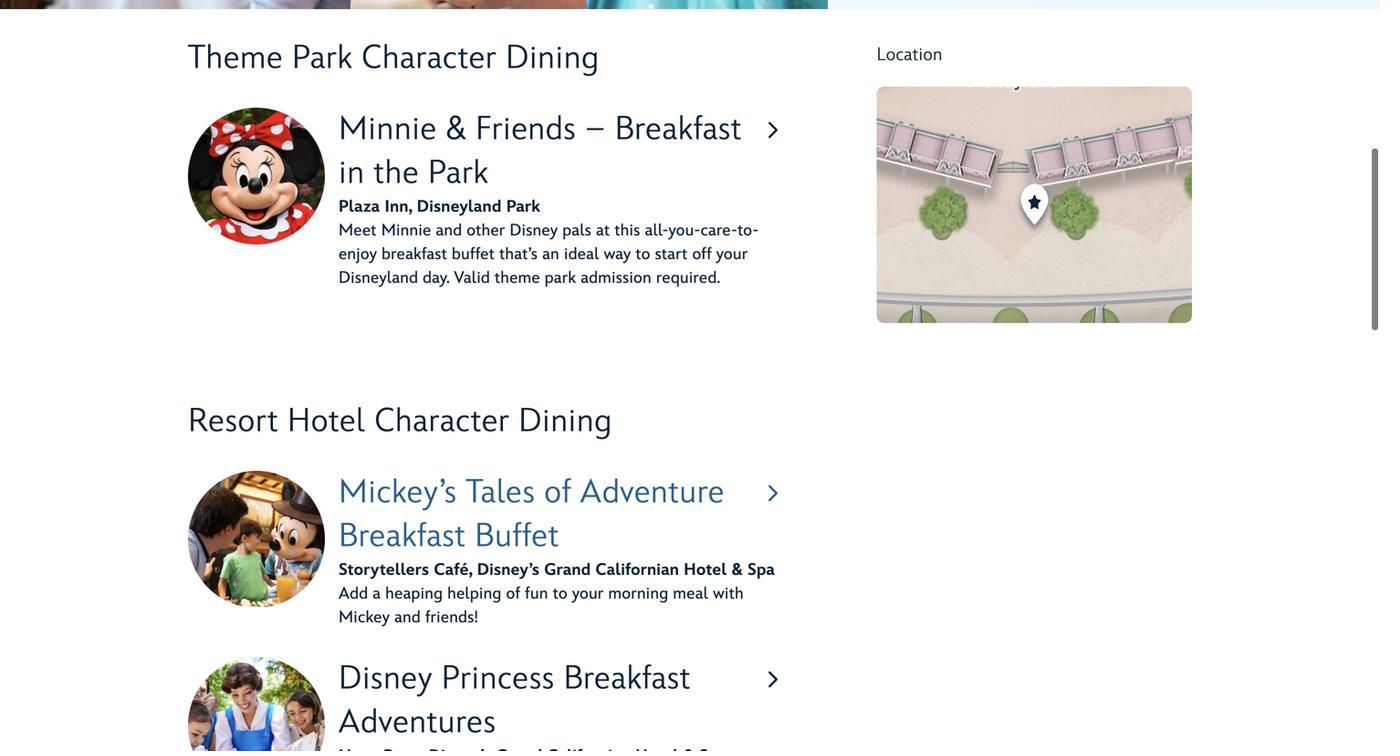 Task type: locate. For each thing, give the bounding box(es) containing it.
1 vertical spatial breakfast
[[339, 517, 466, 557]]

a little girl beams as her brother and sister share a laugh with princess ariel in the background image
[[0, 0, 829, 9]]

disneyland
[[417, 197, 502, 217], [339, 269, 418, 288]]

and inside storytellers café, disney's grand californian hotel & spa add a heaping helping of fun to your morning meal with mickey and friends!
[[395, 608, 421, 628]]

0 vertical spatial minnie
[[339, 110, 437, 149]]

1 vertical spatial and
[[395, 608, 421, 628]]

1 vertical spatial dining
[[519, 402, 613, 442]]

this
[[615, 221, 641, 241]]

park right "theme"
[[292, 38, 353, 78]]

park right the at the top of page
[[428, 153, 489, 193]]

0 vertical spatial park
[[292, 38, 353, 78]]

1 vertical spatial disneyland
[[339, 269, 418, 288]]

to inside storytellers café, disney's grand californian hotel & spa add a heaping helping of fun to your morning meal with mickey and friends!
[[553, 585, 568, 604]]

1 horizontal spatial of
[[545, 473, 572, 513]]

to right fun
[[553, 585, 568, 604]]

hotel
[[288, 402, 366, 442], [684, 561, 727, 580]]

character down a little girl beams as her brother and sister share a laugh with princess ariel in the background image
[[362, 38, 497, 78]]

required.
[[657, 269, 721, 288]]

breakfast inside mickey's tales of adventure breakfast buffet
[[339, 517, 466, 557]]

& inside storytellers café, disney's grand californian hotel & spa add a heaping helping of fun to your morning meal with mickey and friends!
[[732, 561, 743, 580]]

1 vertical spatial of
[[506, 585, 521, 604]]

1 vertical spatial minnie
[[382, 221, 432, 241]]

disneyland up other
[[417, 197, 502, 217]]

off
[[693, 245, 712, 264]]

1 vertical spatial hotel
[[684, 561, 727, 580]]

of
[[545, 473, 572, 513], [506, 585, 521, 604]]

character up mickey's at the left of the page
[[375, 402, 510, 442]]

1 vertical spatial &
[[732, 561, 743, 580]]

0 horizontal spatial to
[[553, 585, 568, 604]]

1 horizontal spatial disney
[[510, 221, 558, 241]]

breakfast up storytellers
[[339, 517, 466, 557]]

meet
[[339, 221, 377, 241]]

1 vertical spatial park
[[428, 153, 489, 193]]

disney up that's
[[510, 221, 558, 241]]

breakfast down morning
[[564, 659, 691, 699]]

2 horizontal spatial park
[[507, 197, 541, 217]]

0 horizontal spatial your
[[573, 585, 604, 604]]

0 vertical spatial disney
[[510, 221, 558, 241]]

care-
[[701, 221, 738, 241]]

breakfast
[[615, 110, 742, 149], [339, 517, 466, 557], [564, 659, 691, 699]]

1 vertical spatial your
[[573, 585, 604, 604]]

minnie down inn,
[[382, 221, 432, 241]]

your down grand
[[573, 585, 604, 604]]

0 vertical spatial breakfast
[[615, 110, 742, 149]]

spa
[[748, 561, 776, 580]]

0 horizontal spatial &
[[446, 110, 467, 149]]

fun
[[525, 585, 549, 604]]

1 vertical spatial to
[[553, 585, 568, 604]]

in
[[339, 153, 365, 193]]

0 horizontal spatial and
[[395, 608, 421, 628]]

1 vertical spatial disney
[[339, 659, 433, 699]]

1 horizontal spatial and
[[436, 221, 462, 241]]

start
[[655, 245, 688, 264]]

minnie up the at the top of page
[[339, 110, 437, 149]]

location
[[877, 44, 943, 66]]

0 horizontal spatial hotel
[[288, 402, 366, 442]]

valid
[[454, 269, 490, 288]]

dining
[[506, 38, 600, 78], [519, 402, 613, 442]]

character
[[362, 38, 497, 78], [375, 402, 510, 442]]

ideal
[[564, 245, 600, 264]]

and up the buffet
[[436, 221, 462, 241]]

your
[[717, 245, 748, 264], [573, 585, 604, 604]]

the
[[374, 153, 419, 193]]

0 vertical spatial character
[[362, 38, 497, 78]]

0 vertical spatial of
[[545, 473, 572, 513]]

0 horizontal spatial of
[[506, 585, 521, 604]]

0 vertical spatial disneyland
[[417, 197, 502, 217]]

character for park
[[362, 38, 497, 78]]

and
[[436, 221, 462, 241], [395, 608, 421, 628]]

1 horizontal spatial hotel
[[684, 561, 727, 580]]

disney up adventures
[[339, 659, 433, 699]]

of right tales at bottom left
[[545, 473, 572, 513]]

disney princess breakfast adventures link
[[188, 658, 783, 752]]

1 horizontal spatial to
[[636, 245, 651, 264]]

theme
[[495, 269, 541, 288]]

and down heaping
[[395, 608, 421, 628]]

park up that's
[[507, 197, 541, 217]]

breakfast inside minnie & friends – breakfast in the park
[[615, 110, 742, 149]]

1 horizontal spatial your
[[717, 245, 748, 264]]

of left fun
[[506, 585, 521, 604]]

1 horizontal spatial park
[[428, 153, 489, 193]]

at storytellers cafe, mickey mouse is dressed as an explorer and greets a father and son. image
[[188, 471, 325, 608]]

with
[[713, 585, 744, 604]]

park
[[292, 38, 353, 78], [428, 153, 489, 193], [507, 197, 541, 217]]

breakfast for mickey's tales of adventure breakfast buffet
[[339, 517, 466, 557]]

friends
[[476, 110, 576, 149]]

0 horizontal spatial park
[[292, 38, 353, 78]]

0 horizontal spatial disney
[[339, 659, 433, 699]]

plaza inn, disneyland park meet minnie and other disney pals at this all-you-care-to- enjoy breakfast buffet that's an ideal way to start off your disneyland day. valid theme park admission required.
[[339, 197, 759, 288]]

&
[[446, 110, 467, 149], [732, 561, 743, 580]]

1 horizontal spatial &
[[732, 561, 743, 580]]

morning
[[609, 585, 669, 604]]

your down the care-
[[717, 245, 748, 264]]

1 vertical spatial character
[[375, 402, 510, 442]]

to right way
[[636, 245, 651, 264]]

0 vertical spatial &
[[446, 110, 467, 149]]

admission
[[581, 269, 652, 288]]

disneyland down "enjoy"
[[339, 269, 418, 288]]

other
[[467, 221, 505, 241]]

way
[[604, 245, 631, 264]]

park
[[545, 269, 577, 288]]

you-
[[669, 221, 701, 241]]

mickey's
[[339, 473, 457, 513]]

minnie inside minnie & friends – breakfast in the park
[[339, 110, 437, 149]]

storytellers café, disney's grand californian hotel & spa add a heaping helping of fun to your morning meal with mickey and friends!
[[339, 561, 776, 628]]

0 vertical spatial and
[[436, 221, 462, 241]]

pals
[[563, 221, 592, 241]]

breakfast right "–"
[[615, 110, 742, 149]]

minnie
[[339, 110, 437, 149], [382, 221, 432, 241]]

to
[[636, 245, 651, 264], [553, 585, 568, 604]]

disney
[[510, 221, 558, 241], [339, 659, 433, 699]]

dining for resort hotel character dining
[[519, 402, 613, 442]]

helping
[[448, 585, 502, 604]]

& left spa
[[732, 561, 743, 580]]

& left friends
[[446, 110, 467, 149]]

meal
[[673, 585, 709, 604]]

of inside storytellers café, disney's grand californian hotel & spa add a heaping helping of fun to your morning meal with mickey and friends!
[[506, 585, 521, 604]]

2 vertical spatial breakfast
[[564, 659, 691, 699]]

your inside storytellers café, disney's grand californian hotel & spa add a heaping helping of fun to your morning meal with mickey and friends!
[[573, 585, 604, 604]]

0 vertical spatial to
[[636, 245, 651, 264]]

all-
[[645, 221, 669, 241]]

2 vertical spatial park
[[507, 197, 541, 217]]

0 vertical spatial dining
[[506, 38, 600, 78]]

0 vertical spatial your
[[717, 245, 748, 264]]



Task type: describe. For each thing, give the bounding box(es) containing it.
storytellers
[[339, 561, 429, 580]]

park inside plaza inn, disneyland park meet minnie and other disney pals at this all-you-care-to- enjoy breakfast buffet that's an ideal way to start off your disneyland day. valid theme park admission required.
[[507, 197, 541, 217]]

that's
[[500, 245, 538, 264]]

park inside minnie & friends – breakfast in the park
[[428, 153, 489, 193]]

and inside plaza inn, disneyland park meet minnie and other disney pals at this all-you-care-to- enjoy breakfast buffet that's an ideal way to start off your disneyland day. valid theme park admission required.
[[436, 221, 462, 241]]

minnie inside plaza inn, disneyland park meet minnie and other disney pals at this all-you-care-to- enjoy breakfast buffet that's an ideal way to start off your disneyland day. valid theme park admission required.
[[382, 221, 432, 241]]

–
[[585, 110, 606, 149]]

resort hotel character dining
[[188, 402, 613, 442]]

add
[[339, 585, 368, 604]]

café,
[[434, 561, 473, 580]]

minnie mouse poses in front of flowers image
[[188, 108, 325, 245]]

enjoy
[[339, 245, 377, 264]]

adventure
[[581, 473, 725, 513]]

to-
[[738, 221, 759, 241]]

of inside mickey's tales of adventure breakfast buffet
[[545, 473, 572, 513]]

& inside minnie & friends – breakfast in the park
[[446, 110, 467, 149]]

character for hotel
[[375, 402, 510, 442]]

breakfast for minnie & friends – breakfast in the park
[[615, 110, 742, 149]]

breakfast
[[382, 245, 448, 264]]

disney princess belle is showing pages in a book to young girls image
[[188, 658, 325, 752]]

friends!
[[426, 608, 479, 628]]

mickey's tales of adventure breakfast buffet
[[339, 473, 725, 557]]

plaza
[[339, 197, 380, 217]]

day.
[[423, 269, 450, 288]]

your inside plaza inn, disneyland park meet minnie and other disney pals at this all-you-care-to- enjoy breakfast buffet that's an ideal way to start off your disneyland day. valid theme park admission required.
[[717, 245, 748, 264]]

princess
[[442, 659, 555, 699]]

disney's
[[477, 561, 540, 580]]

buffet
[[475, 517, 560, 557]]

breakfast inside disney princess breakfast adventures
[[564, 659, 691, 699]]

inn,
[[385, 197, 412, 217]]

minnie & friends – breakfast in the park
[[339, 110, 742, 193]]

0 vertical spatial hotel
[[288, 402, 366, 442]]

tales
[[466, 473, 536, 513]]

grand
[[545, 561, 591, 580]]

mickey
[[339, 608, 390, 628]]

adventures
[[339, 703, 496, 743]]

resort
[[188, 402, 279, 442]]

hotel inside storytellers café, disney's grand californian hotel & spa add a heaping helping of fun to your morning meal with mickey and friends!
[[684, 561, 727, 580]]

disney inside disney princess breakfast adventures
[[339, 659, 433, 699]]

to inside plaza inn, disneyland park meet minnie and other disney pals at this all-you-care-to- enjoy breakfast buffet that's an ideal way to start off your disneyland day. valid theme park admission required.
[[636, 245, 651, 264]]

theme
[[188, 38, 283, 78]]

dining for theme park character dining
[[506, 38, 600, 78]]

californian
[[596, 561, 680, 580]]

an
[[543, 245, 560, 264]]

at
[[596, 221, 610, 241]]

a
[[373, 585, 381, 604]]

disney princess breakfast adventures
[[339, 659, 691, 743]]

buffet
[[452, 245, 495, 264]]

theme park character dining
[[188, 38, 600, 78]]

disney inside plaza inn, disneyland park meet minnie and other disney pals at this all-you-care-to- enjoy breakfast buffet that's an ideal way to start off your disneyland day. valid theme park admission required.
[[510, 221, 558, 241]]

heaping
[[386, 585, 443, 604]]



Task type: vqa. For each thing, say whether or not it's contained in the screenshot.
Plaza Inn, Disneyland Park Meet Minnie and other Disney pals at this all-you-care-to- enjoy breakfast buffet that's an ideal way to start off your Disneyland day. Valid theme park admission required. on the top
yes



